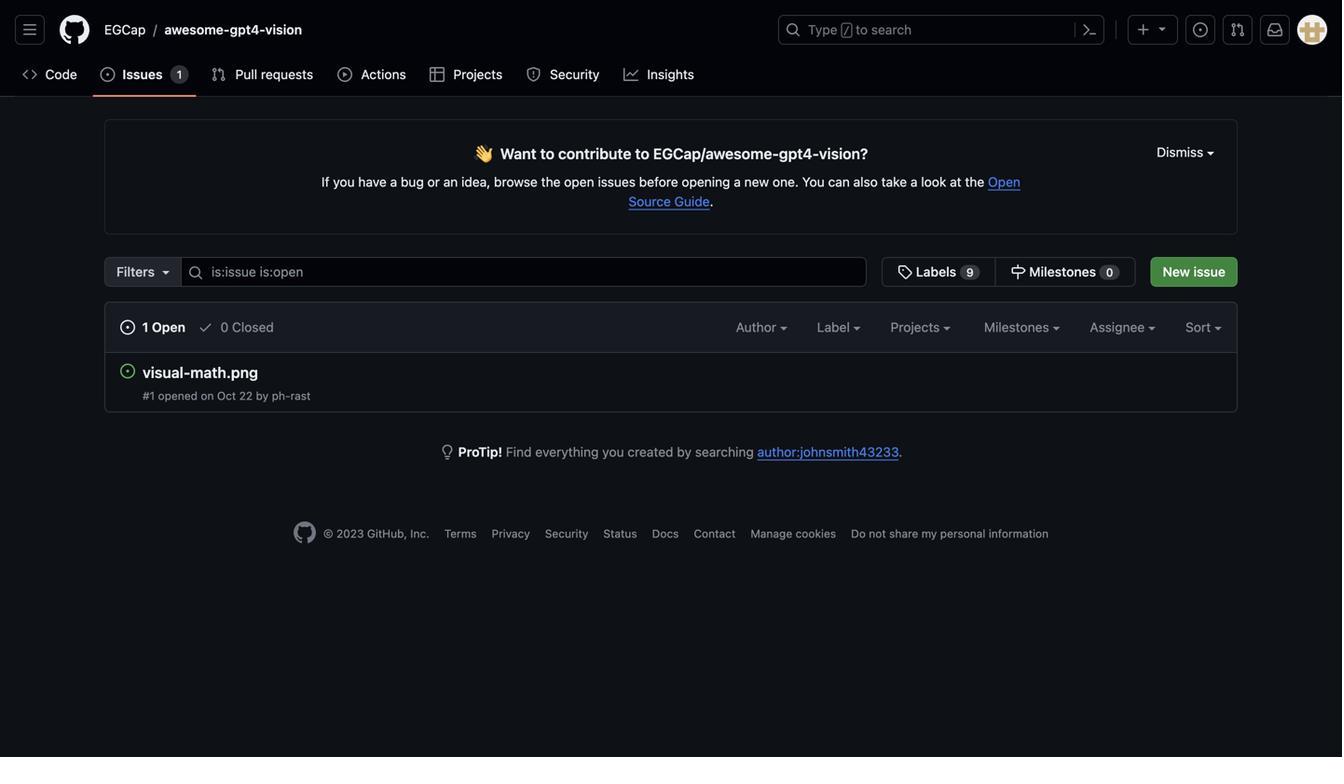 Task type: describe. For each thing, give the bounding box(es) containing it.
guide
[[675, 194, 710, 209]]

new
[[1163, 264, 1191, 280]]

0 inside milestones 0
[[1106, 266, 1114, 279]]

gpt4- inside egcap / awesome-gpt4-vision
[[230, 22, 265, 37]]

2 the from the left
[[965, 174, 985, 190]]

graph image
[[624, 67, 638, 82]]

awesome-
[[165, 22, 230, 37]]

issues
[[598, 174, 636, 190]]

source
[[629, 194, 671, 209]]

9
[[967, 266, 974, 279]]

1 vertical spatial .
[[899, 445, 903, 460]]

contact link
[[694, 528, 736, 541]]

protip!
[[458, 445, 503, 460]]

terms
[[445, 528, 477, 541]]

status link
[[604, 528, 637, 541]]

label button
[[817, 318, 861, 338]]

0 closed link
[[198, 318, 274, 338]]

1 for 1
[[177, 68, 182, 81]]

👋 want to contribute to egcap/awesome-gpt4-vision?
[[474, 142, 868, 167]]

issue element
[[882, 257, 1136, 287]]

contribute
[[558, 145, 632, 163]]

1 horizontal spatial you
[[603, 445, 624, 460]]

searching
[[695, 445, 754, 460]]

1 the from the left
[[541, 174, 561, 190]]

rast
[[291, 390, 311, 403]]

check image
[[198, 320, 213, 335]]

insights link
[[616, 61, 703, 89]]

git pull request image
[[211, 67, 226, 82]]

projects link
[[422, 61, 511, 89]]

shield image
[[526, 67, 541, 82]]

one.
[[773, 174, 799, 190]]

insights
[[647, 67, 695, 82]]

ph-rast link
[[272, 390, 311, 403]]

1 a from the left
[[390, 174, 397, 190]]

privacy
[[492, 528, 530, 541]]

docs
[[652, 528, 679, 541]]

0 horizontal spatial open
[[152, 320, 185, 335]]

manage cookies
[[751, 528, 836, 541]]

contact
[[694, 528, 736, 541]]

take
[[882, 174, 907, 190]]

not
[[869, 528, 886, 541]]

an
[[443, 174, 458, 190]]

math.png
[[190, 364, 258, 382]]

oct
[[217, 390, 236, 403]]

search image
[[188, 266, 203, 281]]

visual-math.png #1             opened on oct 22 by ph-rast
[[143, 364, 311, 403]]

if
[[322, 174, 330, 190]]

new issue link
[[1151, 257, 1238, 287]]

author:johnsmith43233
[[758, 445, 899, 460]]

information
[[989, 528, 1049, 541]]

requests
[[261, 67, 313, 82]]

status
[[604, 528, 637, 541]]

closed
[[232, 320, 274, 335]]

issue opened image
[[120, 320, 135, 335]]

3 a from the left
[[911, 174, 918, 190]]

© 2023 github, inc.
[[323, 528, 430, 541]]

ph-
[[272, 390, 291, 403]]

light bulb image
[[440, 445, 455, 460]]

do not share my personal information
[[851, 528, 1049, 541]]

actions
[[361, 67, 406, 82]]

projects inside popup button
[[891, 320, 944, 335]]

egcap/awesome-
[[653, 145, 779, 163]]

do not share my personal information button
[[851, 526, 1049, 543]]

gpt4- inside 👋 want to contribute to egcap/awesome-gpt4-vision?
[[779, 145, 819, 163]]

sort
[[1186, 320, 1211, 335]]

play image
[[338, 67, 353, 82]]

pull requests link
[[204, 61, 323, 89]]

Issues search field
[[181, 257, 867, 287]]

you
[[803, 174, 825, 190]]

1 horizontal spatial to
[[635, 145, 650, 163]]

none search field containing filters
[[104, 257, 1136, 287]]

my
[[922, 528, 937, 541]]

/ for type
[[843, 24, 850, 37]]

notifications image
[[1268, 22, 1283, 37]]

22
[[239, 390, 253, 403]]

awesome-gpt4-vision link
[[157, 15, 310, 45]]

created
[[628, 445, 674, 460]]

filters button
[[104, 257, 182, 287]]

labels
[[916, 264, 957, 280]]

author:johnsmith43233 link
[[758, 445, 899, 460]]

sort button
[[1186, 318, 1222, 338]]

dismiss button
[[1157, 143, 1215, 162]]

visual-math.png link
[[143, 364, 258, 382]]

by inside visual-math.png #1             opened on oct 22 by ph-rast
[[256, 390, 269, 403]]

personal
[[941, 528, 986, 541]]

1 vertical spatial security
[[545, 528, 589, 541]]

Search all issues text field
[[181, 257, 867, 287]]

👋
[[474, 142, 493, 167]]

0 horizontal spatial .
[[710, 194, 714, 209]]

if you have a bug or an idea, browse the open issues before opening a new one.     you can also take a look at the
[[322, 174, 988, 190]]

search
[[872, 22, 912, 37]]

tag image
[[898, 265, 913, 280]]

inc.
[[410, 528, 430, 541]]

milestones for milestones 0
[[1030, 264, 1096, 280]]

open source guide
[[629, 174, 1021, 209]]

or
[[428, 174, 440, 190]]

labels 9
[[913, 264, 974, 280]]



Task type: vqa. For each thing, say whether or not it's contained in the screenshot.
the Get AI-based coding suggestions element
no



Task type: locate. For each thing, give the bounding box(es) containing it.
1 horizontal spatial 1
[[177, 68, 182, 81]]

0 vertical spatial issue opened image
[[1193, 22, 1208, 37]]

security link left 'status'
[[545, 528, 589, 541]]

milestones for milestones
[[985, 320, 1053, 335]]

can
[[828, 174, 850, 190]]

1 vertical spatial open
[[152, 320, 185, 335]]

1 horizontal spatial triangle down image
[[1155, 21, 1170, 36]]

code image
[[22, 67, 37, 82]]

. down opening at right
[[710, 194, 714, 209]]

0 vertical spatial .
[[710, 194, 714, 209]]

1 vertical spatial gpt4-
[[779, 145, 819, 163]]

open left the check image
[[152, 320, 185, 335]]

1 horizontal spatial .
[[899, 445, 903, 460]]

git pull request image
[[1231, 22, 1246, 37]]

0 horizontal spatial triangle down image
[[158, 265, 173, 280]]

1 vertical spatial security link
[[545, 528, 589, 541]]

filters
[[117, 264, 155, 280]]

0
[[1106, 266, 1114, 279], [221, 320, 229, 335]]

1 vertical spatial projects
[[891, 320, 944, 335]]

0 horizontal spatial /
[[153, 22, 157, 37]]

0 vertical spatial security link
[[519, 61, 609, 89]]

code link
[[15, 61, 85, 89]]

0 horizontal spatial issue opened image
[[100, 67, 115, 82]]

label
[[817, 320, 854, 335]]

issue opened image
[[1193, 22, 1208, 37], [100, 67, 115, 82]]

1 horizontal spatial homepage image
[[294, 522, 316, 544]]

/ right type
[[843, 24, 850, 37]]

issue opened image for git pull request icon at the top left of page
[[100, 67, 115, 82]]

. up share
[[899, 445, 903, 460]]

None search field
[[104, 257, 1136, 287]]

egcap / awesome-gpt4-vision
[[104, 22, 302, 37]]

to left search in the right top of the page
[[856, 22, 868, 37]]

pull requests
[[236, 67, 313, 82]]

0 inside '0 closed' 'link'
[[221, 320, 229, 335]]

©
[[323, 528, 333, 541]]

issue opened image for git pull request image
[[1193, 22, 1208, 37]]

open right at
[[988, 174, 1021, 190]]

0 vertical spatial 1
[[177, 68, 182, 81]]

triangle down image
[[1155, 21, 1170, 36], [158, 265, 173, 280]]

you left created
[[603, 445, 624, 460]]

1 open link
[[120, 318, 185, 338]]

open issue image
[[120, 364, 135, 379]]

0 horizontal spatial homepage image
[[60, 15, 90, 45]]

egcap
[[104, 22, 146, 37]]

you right if
[[333, 174, 355, 190]]

0 vertical spatial gpt4-
[[230, 22, 265, 37]]

security right shield image
[[550, 67, 600, 82]]

author button
[[736, 318, 788, 338]]

/
[[153, 22, 157, 37], [843, 24, 850, 37]]

a left bug
[[390, 174, 397, 190]]

projects
[[454, 67, 503, 82], [891, 320, 944, 335]]

1 vertical spatial milestones
[[985, 320, 1053, 335]]

egcap link
[[97, 15, 153, 45]]

share
[[890, 528, 919, 541]]

pull
[[236, 67, 257, 82]]

0 horizontal spatial 0
[[221, 320, 229, 335]]

bug
[[401, 174, 424, 190]]

0 up the assignee
[[1106, 266, 1114, 279]]

1 horizontal spatial projects
[[891, 320, 944, 335]]

0 vertical spatial you
[[333, 174, 355, 190]]

to right want
[[540, 145, 555, 163]]

new
[[745, 174, 769, 190]]

assignee
[[1090, 320, 1149, 335]]

1 open
[[139, 320, 185, 335]]

0 horizontal spatial you
[[333, 174, 355, 190]]

vision
[[265, 22, 302, 37]]

projects right table icon on the left top
[[454, 67, 503, 82]]

to for 👋
[[540, 145, 555, 163]]

issue opened image left git pull request image
[[1193, 22, 1208, 37]]

milestone image
[[1011, 265, 1026, 280]]

1 horizontal spatial a
[[734, 174, 741, 190]]

open
[[988, 174, 1021, 190], [152, 320, 185, 335]]

at
[[950, 174, 962, 190]]

0 closed
[[217, 320, 274, 335]]

open inside open source guide
[[988, 174, 1021, 190]]

security left 'status'
[[545, 528, 589, 541]]

to
[[856, 22, 868, 37], [540, 145, 555, 163], [635, 145, 650, 163]]

want
[[500, 145, 537, 163]]

github,
[[367, 528, 407, 541]]

vision?
[[819, 145, 868, 163]]

by right 22
[[256, 390, 269, 403]]

milestones inside milestones popup button
[[985, 320, 1053, 335]]

opened
[[158, 390, 198, 403]]

privacy link
[[492, 528, 530, 541]]

0 right the check image
[[221, 320, 229, 335]]

gpt4- up pull
[[230, 22, 265, 37]]

have
[[358, 174, 387, 190]]

1 vertical spatial 1
[[142, 320, 149, 335]]

a left look
[[911, 174, 918, 190]]

assignee button
[[1090, 318, 1156, 338]]

manage cookies button
[[751, 526, 836, 543]]

1 horizontal spatial by
[[677, 445, 692, 460]]

/ for egcap
[[153, 22, 157, 37]]

triangle down image inside filters popup button
[[158, 265, 173, 280]]

1 horizontal spatial issue opened image
[[1193, 22, 1208, 37]]

open
[[564, 174, 594, 190]]

security
[[550, 67, 600, 82], [545, 528, 589, 541]]

0 horizontal spatial the
[[541, 174, 561, 190]]

before
[[639, 174, 678, 190]]

0 horizontal spatial by
[[256, 390, 269, 403]]

0 vertical spatial homepage image
[[60, 15, 90, 45]]

0 vertical spatial projects
[[454, 67, 503, 82]]

look
[[921, 174, 947, 190]]

dismiss
[[1157, 145, 1207, 160]]

a left new
[[734, 174, 741, 190]]

0 vertical spatial milestones
[[1030, 264, 1096, 280]]

/ inside type / to search
[[843, 24, 850, 37]]

1 vertical spatial triangle down image
[[158, 265, 173, 280]]

find
[[506, 445, 532, 460]]

milestones right milestone image on the top right of page
[[1030, 264, 1096, 280]]

terms link
[[445, 528, 477, 541]]

open issue element
[[120, 364, 135, 379]]

1 right issues
[[177, 68, 182, 81]]

1 vertical spatial you
[[603, 445, 624, 460]]

milestones 0
[[1026, 264, 1114, 280]]

projects button
[[891, 318, 951, 338]]

plus image
[[1137, 22, 1151, 37]]

security link
[[519, 61, 609, 89], [545, 528, 589, 541]]

1 vertical spatial issue opened image
[[100, 67, 115, 82]]

2023
[[337, 528, 364, 541]]

1 horizontal spatial the
[[965, 174, 985, 190]]

milestones
[[1030, 264, 1096, 280], [985, 320, 1053, 335]]

list containing egcap / awesome-gpt4-vision
[[97, 15, 767, 45]]

open source guide link
[[629, 174, 1021, 209]]

the right at
[[965, 174, 985, 190]]

.
[[710, 194, 714, 209], [899, 445, 903, 460]]

visual-
[[143, 364, 190, 382]]

1 horizontal spatial gpt4-
[[779, 145, 819, 163]]

by right created
[[677, 445, 692, 460]]

0 vertical spatial 0
[[1106, 266, 1114, 279]]

by
[[256, 390, 269, 403], [677, 445, 692, 460]]

command palette image
[[1082, 22, 1097, 37]]

manage
[[751, 528, 793, 541]]

0 horizontal spatial gpt4-
[[230, 22, 265, 37]]

homepage image
[[60, 15, 90, 45], [294, 522, 316, 544]]

1 vertical spatial 0
[[221, 320, 229, 335]]

to up 'if you have a bug or an idea, browse the open issues before opening a new one.     you can also take a look at the'
[[635, 145, 650, 163]]

security link left graph icon
[[519, 61, 609, 89]]

1
[[177, 68, 182, 81], [142, 320, 149, 335]]

triangle down image right 'plus' image
[[1155, 21, 1170, 36]]

1 horizontal spatial open
[[988, 174, 1021, 190]]

issue
[[1194, 264, 1226, 280]]

opening
[[682, 174, 730, 190]]

homepage image up code
[[60, 15, 90, 45]]

type
[[808, 22, 838, 37]]

2 a from the left
[[734, 174, 741, 190]]

1 horizontal spatial 0
[[1106, 266, 1114, 279]]

protip! find everything you created by searching author:johnsmith43233 .
[[458, 445, 903, 460]]

0 vertical spatial by
[[256, 390, 269, 403]]

2 horizontal spatial to
[[856, 22, 868, 37]]

docs link
[[652, 528, 679, 541]]

code
[[45, 67, 77, 82]]

milestones down milestone image on the top right of page
[[985, 320, 1053, 335]]

gpt4- up one.
[[779, 145, 819, 163]]

do
[[851, 528, 866, 541]]

0 horizontal spatial 1
[[142, 320, 149, 335]]

also
[[854, 174, 878, 190]]

table image
[[430, 67, 445, 82]]

list
[[97, 15, 767, 45]]

0 horizontal spatial projects
[[454, 67, 503, 82]]

1 vertical spatial by
[[677, 445, 692, 460]]

to for type
[[856, 22, 868, 37]]

2 horizontal spatial a
[[911, 174, 918, 190]]

author
[[736, 320, 780, 335]]

projects down tag image
[[891, 320, 944, 335]]

0 vertical spatial triangle down image
[[1155, 21, 1170, 36]]

gpt4-
[[230, 22, 265, 37], [779, 145, 819, 163]]

1 vertical spatial homepage image
[[294, 522, 316, 544]]

0 vertical spatial open
[[988, 174, 1021, 190]]

milestones button
[[985, 318, 1061, 338]]

the left open
[[541, 174, 561, 190]]

idea,
[[462, 174, 491, 190]]

actions link
[[330, 61, 415, 89]]

/ inside egcap / awesome-gpt4-vision
[[153, 22, 157, 37]]

1 for 1 open
[[142, 320, 149, 335]]

0 horizontal spatial to
[[540, 145, 555, 163]]

1 horizontal spatial /
[[843, 24, 850, 37]]

milestones inside issue element
[[1030, 264, 1096, 280]]

/ right egcap
[[153, 22, 157, 37]]

homepage image left ©
[[294, 522, 316, 544]]

0 vertical spatial security
[[550, 67, 600, 82]]

a
[[390, 174, 397, 190], [734, 174, 741, 190], [911, 174, 918, 190]]

issue opened image left issues
[[100, 67, 115, 82]]

triangle down image left search image
[[158, 265, 173, 280]]

type / to search
[[808, 22, 912, 37]]

1 right issue opened icon
[[142, 320, 149, 335]]

0 horizontal spatial a
[[390, 174, 397, 190]]

#1
[[143, 390, 155, 403]]



